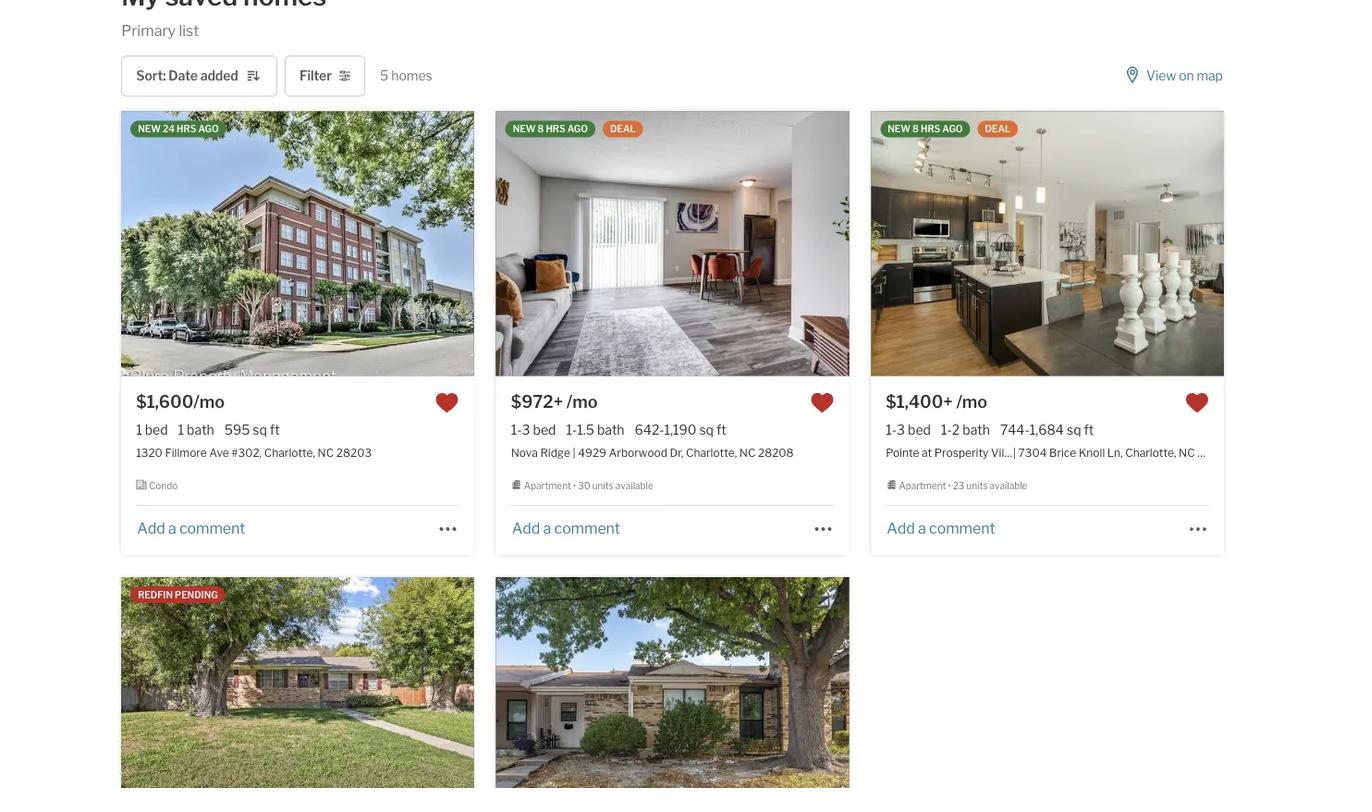 Task type: describe. For each thing, give the bounding box(es) containing it.
1 for 1 bed
[[136, 422, 142, 438]]

brice
[[1050, 446, 1077, 460]]

available for $1,400+ /mo
[[990, 480, 1028, 491]]

favorite button checkbox for $1,600 /mo
[[435, 391, 459, 415]]

add for $972+ /mo
[[512, 519, 540, 537]]

photo of 2617 blanton st, dallas, tx 75227 image
[[121, 577, 474, 788]]

:
[[163, 68, 166, 84]]

3 for $1,400+
[[897, 422, 906, 438]]

a for $972+
[[543, 519, 552, 537]]

apartment • 23 units available
[[899, 480, 1028, 491]]

28203
[[336, 446, 372, 460]]

• for $972+
[[574, 480, 576, 491]]

1 sq from the left
[[253, 422, 267, 438]]

ridge
[[541, 446, 571, 460]]

apartment for $1,400+
[[899, 480, 947, 491]]

4929
[[578, 446, 607, 460]]

favorite button image for $1,600 /mo
[[435, 391, 459, 415]]

add for $1,600 /mo
[[137, 519, 165, 537]]

add a comment button for $1,400+
[[886, 519, 997, 537]]

$972+
[[511, 392, 563, 412]]

1 ft from the left
[[270, 422, 280, 438]]

2 nc from the left
[[740, 446, 756, 460]]

bed for $972+
[[533, 422, 556, 438]]

view on map
[[1147, 68, 1224, 84]]

| 7304 brice knoll ln, charlotte, nc 28269
[[1014, 446, 1233, 460]]

ago for $972+
[[568, 123, 588, 134]]

village
[[992, 446, 1027, 460]]

comment for $1,400+
[[930, 519, 996, 537]]

1-1.5 bath
[[567, 422, 625, 438]]

hrs for $972+
[[546, 123, 566, 134]]

date
[[169, 68, 198, 84]]

2 charlotte, from the left
[[686, 446, 737, 460]]

favorite button checkbox for $972+ /mo
[[811, 391, 835, 415]]

$972+ /mo
[[511, 392, 598, 412]]

7304
[[1019, 446, 1048, 460]]

pending
[[175, 589, 218, 600]]

favorite button checkbox
[[1186, 391, 1210, 415]]

add a comment button for $1,600
[[136, 519, 246, 537]]

24
[[163, 123, 175, 134]]

1 nc from the left
[[318, 446, 334, 460]]

primary list
[[121, 21, 199, 39]]

ago for $1,400+
[[943, 123, 963, 134]]

642-1,190 sq ft
[[635, 422, 727, 438]]

apartment for $972+
[[524, 480, 572, 491]]

$1,600
[[136, 392, 194, 412]]

1320 fillmore ave #302, charlotte, nc 28203
[[136, 446, 372, 460]]

1 charlotte, from the left
[[264, 446, 315, 460]]

new 8 hrs ago for $972+
[[513, 123, 588, 134]]

1.5
[[577, 422, 595, 438]]

28208
[[758, 446, 794, 460]]

pointe at prosperity village
[[886, 446, 1027, 460]]

apartment • 30 units available
[[524, 480, 654, 491]]

deal for $1,400+ /mo
[[986, 123, 1011, 134]]

redfin
[[138, 589, 173, 600]]

bed for $1,400+
[[908, 422, 931, 438]]

5 homes
[[380, 68, 433, 84]]

add a comment for $972+
[[512, 519, 621, 537]]

photo of 1320 fillmore ave #302, charlotte, nc 28203 image
[[121, 111, 474, 376]]

redfin pending
[[138, 589, 218, 600]]

add a comment for $1,600
[[137, 519, 245, 537]]

1 bed from the left
[[145, 422, 168, 438]]

a for $1,600
[[168, 519, 176, 537]]

$1,600 /mo
[[136, 392, 225, 412]]

units for $1,400+ /mo
[[967, 480, 988, 491]]

new for $1,400+ /mo
[[888, 123, 911, 134]]

1 1- from the left
[[511, 422, 522, 438]]

1 bed
[[136, 422, 168, 438]]

nova
[[511, 446, 538, 460]]

8 for $1,400+
[[913, 123, 919, 134]]

2
[[953, 422, 960, 438]]

3 for $972+
[[522, 422, 531, 438]]

add a comment button for $972+
[[511, 519, 622, 537]]

arborwood
[[609, 446, 668, 460]]



Task type: locate. For each thing, give the bounding box(es) containing it.
1 horizontal spatial |
[[1014, 446, 1017, 460]]

• left 23
[[949, 480, 952, 491]]

2 add from the left
[[512, 519, 540, 537]]

1-3 bed
[[511, 422, 556, 438], [886, 422, 931, 438]]

sort
[[136, 68, 163, 84]]

view
[[1147, 68, 1177, 84]]

1 1-3 bed from the left
[[511, 422, 556, 438]]

0 horizontal spatial bath
[[187, 422, 214, 438]]

1 hrs from the left
[[177, 123, 196, 134]]

charlotte, right #302,
[[264, 446, 315, 460]]

added
[[200, 68, 238, 84]]

1 horizontal spatial 8
[[913, 123, 919, 134]]

1 horizontal spatial ago
[[568, 123, 588, 134]]

2 3 from the left
[[897, 422, 906, 438]]

ago
[[198, 123, 219, 134], [568, 123, 588, 134], [943, 123, 963, 134]]

bath right the 2 on the right
[[963, 422, 991, 438]]

charlotte, right ln,
[[1126, 446, 1177, 460]]

2 horizontal spatial bed
[[908, 422, 931, 438]]

2 bed from the left
[[533, 422, 556, 438]]

sq up brice
[[1067, 422, 1082, 438]]

2 ago from the left
[[568, 123, 588, 134]]

add a comment button
[[136, 519, 246, 537], [511, 519, 622, 537], [886, 519, 997, 537]]

2 • from the left
[[949, 480, 952, 491]]

nc
[[318, 446, 334, 460], [740, 446, 756, 460], [1179, 446, 1196, 460]]

2 favorite button checkbox from the left
[[811, 391, 835, 415]]

bath right 1.5
[[597, 422, 625, 438]]

595 sq ft
[[225, 422, 280, 438]]

filter button
[[285, 56, 365, 97]]

new for $1,600 /mo
[[138, 123, 161, 134]]

2 a from the left
[[543, 519, 552, 537]]

new 8 hrs ago
[[513, 123, 588, 134], [888, 123, 963, 134]]

apartment down at on the bottom of the page
[[899, 480, 947, 491]]

3 up pointe
[[897, 422, 906, 438]]

2 apartment from the left
[[899, 480, 947, 491]]

bed up at on the bottom of the page
[[908, 422, 931, 438]]

0 horizontal spatial 1
[[136, 422, 142, 438]]

2 horizontal spatial a
[[919, 519, 927, 537]]

available for $972+ /mo
[[616, 480, 654, 491]]

1 1 from the left
[[136, 422, 142, 438]]

0 horizontal spatial available
[[616, 480, 654, 491]]

1 horizontal spatial deal
[[986, 123, 1011, 134]]

0 horizontal spatial deal
[[611, 123, 636, 134]]

1 horizontal spatial available
[[990, 480, 1028, 491]]

2 horizontal spatial nc
[[1179, 446, 1196, 460]]

23
[[954, 480, 965, 491]]

5
[[380, 68, 389, 84]]

4 1- from the left
[[942, 422, 953, 438]]

0 horizontal spatial hrs
[[177, 123, 196, 134]]

2 horizontal spatial /mo
[[957, 392, 988, 412]]

0 horizontal spatial new 8 hrs ago
[[513, 123, 588, 134]]

charlotte,
[[264, 446, 315, 460], [686, 446, 737, 460], [1126, 446, 1177, 460]]

2 horizontal spatial add
[[887, 519, 916, 537]]

1 add a comment button from the left
[[136, 519, 246, 537]]

1- up the nova
[[511, 422, 522, 438]]

0 horizontal spatial ft
[[270, 422, 280, 438]]

new 24 hrs ago
[[138, 123, 219, 134]]

0 horizontal spatial /mo
[[194, 392, 225, 412]]

2 1-3 bed from the left
[[886, 422, 931, 438]]

1 add a comment from the left
[[137, 519, 245, 537]]

1 horizontal spatial 1-3 bed
[[886, 422, 931, 438]]

ln,
[[1108, 446, 1124, 460]]

new 8 hrs ago for $1,400+
[[888, 123, 963, 134]]

3 add a comment from the left
[[887, 519, 996, 537]]

comment down 'apartment • 30 units available'
[[555, 519, 621, 537]]

2 /mo from the left
[[567, 392, 598, 412]]

2 horizontal spatial add a comment button
[[886, 519, 997, 537]]

filter
[[300, 68, 332, 84]]

8 for $972+
[[538, 123, 544, 134]]

1 a from the left
[[168, 519, 176, 537]]

3
[[522, 422, 531, 438], [897, 422, 906, 438]]

2 horizontal spatial add a comment
[[887, 519, 996, 537]]

add a comment button down the condo
[[136, 519, 246, 537]]

ago for $1,600
[[198, 123, 219, 134]]

1 horizontal spatial nc
[[740, 446, 756, 460]]

0 horizontal spatial new
[[138, 123, 161, 134]]

photo of 7304 brice knoll ln, charlotte, nc 28269 image
[[872, 111, 1225, 376]]

at
[[922, 446, 933, 460]]

1 available from the left
[[616, 480, 654, 491]]

bed
[[145, 422, 168, 438], [533, 422, 556, 438], [908, 422, 931, 438]]

units right 30
[[593, 480, 614, 491]]

hrs for $1,600
[[177, 123, 196, 134]]

/mo for $1,400+ /mo
[[957, 392, 988, 412]]

1 8 from the left
[[538, 123, 544, 134]]

pointe
[[886, 446, 920, 460]]

add a comment down 23
[[887, 519, 996, 537]]

2 favorite button image from the left
[[1186, 391, 1210, 415]]

1 horizontal spatial 3
[[897, 422, 906, 438]]

0 horizontal spatial bed
[[145, 422, 168, 438]]

0 horizontal spatial nc
[[318, 446, 334, 460]]

1 units from the left
[[593, 480, 614, 491]]

• left 30
[[574, 480, 576, 491]]

| left 7304
[[1014, 446, 1017, 460]]

1 horizontal spatial add a comment button
[[511, 519, 622, 537]]

bed up ridge on the left bottom
[[533, 422, 556, 438]]

2 1 from the left
[[178, 422, 184, 438]]

available
[[616, 480, 654, 491], [990, 480, 1028, 491]]

0 horizontal spatial ago
[[198, 123, 219, 134]]

2 add a comment button from the left
[[511, 519, 622, 537]]

2 | from the left
[[1014, 446, 1017, 460]]

a for $1,400+
[[919, 519, 927, 537]]

1 new from the left
[[138, 123, 161, 134]]

28269
[[1198, 446, 1233, 460]]

2 available from the left
[[990, 480, 1028, 491]]

units for $972+ /mo
[[593, 480, 614, 491]]

apartment down ridge on the left bottom
[[524, 480, 572, 491]]

0 horizontal spatial |
[[573, 446, 576, 460]]

2 ft from the left
[[717, 422, 727, 438]]

3 new from the left
[[888, 123, 911, 134]]

|
[[573, 446, 576, 460], [1014, 446, 1017, 460]]

1 horizontal spatial add
[[512, 519, 540, 537]]

1 horizontal spatial units
[[967, 480, 988, 491]]

add a comment button down 23
[[886, 519, 997, 537]]

1 deal from the left
[[611, 123, 636, 134]]

1 up fillmore
[[178, 422, 184, 438]]

charlotte, right dr,
[[686, 446, 737, 460]]

1 horizontal spatial favorite button checkbox
[[811, 391, 835, 415]]

2 1- from the left
[[567, 422, 577, 438]]

1 horizontal spatial add a comment
[[512, 519, 621, 537]]

30
[[578, 480, 591, 491]]

available down 'arborwood'
[[616, 480, 654, 491]]

favorite button image up the 28269
[[1186, 391, 1210, 415]]

fillmore
[[165, 446, 207, 460]]

744-
[[1001, 422, 1030, 438]]

units
[[593, 480, 614, 491], [967, 480, 988, 491]]

view on map button
[[1124, 56, 1225, 97]]

/mo for $1,600 /mo
[[194, 392, 225, 412]]

2 add a comment from the left
[[512, 519, 621, 537]]

comment for $1,600
[[179, 519, 245, 537]]

#302,
[[231, 446, 262, 460]]

1-3 bed for $1,400+
[[886, 422, 931, 438]]

add down the nova
[[512, 519, 540, 537]]

bath for $972+
[[597, 422, 625, 438]]

bed up 1320
[[145, 422, 168, 438]]

bath
[[187, 422, 214, 438], [597, 422, 625, 438], [963, 422, 991, 438]]

a down the condo
[[168, 519, 176, 537]]

nc left the 28269
[[1179, 446, 1196, 460]]

0 horizontal spatial favorite button checkbox
[[435, 391, 459, 415]]

2 horizontal spatial hrs
[[921, 123, 941, 134]]

/mo up 1-2 bath at the right bottom of the page
[[957, 392, 988, 412]]

$1,400+ /mo
[[886, 392, 988, 412]]

1 ago from the left
[[198, 123, 219, 134]]

2 horizontal spatial charlotte,
[[1126, 446, 1177, 460]]

3 1- from the left
[[886, 422, 897, 438]]

1-3 bed up pointe
[[886, 422, 931, 438]]

0 horizontal spatial add a comment
[[137, 519, 245, 537]]

2 deal from the left
[[986, 123, 1011, 134]]

ft for $972+
[[717, 422, 727, 438]]

0 horizontal spatial favorite button image
[[435, 391, 459, 415]]

2 horizontal spatial ft
[[1085, 422, 1095, 438]]

comment for $972+
[[555, 519, 621, 537]]

1 horizontal spatial hrs
[[546, 123, 566, 134]]

2 horizontal spatial sq
[[1067, 422, 1082, 438]]

1 comment from the left
[[179, 519, 245, 537]]

deal
[[611, 123, 636, 134], [986, 123, 1011, 134]]

1 3 from the left
[[522, 422, 531, 438]]

0 horizontal spatial 1-3 bed
[[511, 422, 556, 438]]

0 horizontal spatial apartment
[[524, 480, 572, 491]]

primary
[[121, 21, 176, 39]]

2 new 8 hrs ago from the left
[[888, 123, 963, 134]]

2 new from the left
[[513, 123, 536, 134]]

3 sq from the left
[[1067, 422, 1082, 438]]

1 horizontal spatial new 8 hrs ago
[[888, 123, 963, 134]]

1- up pointe
[[886, 422, 897, 438]]

ft up knoll
[[1085, 422, 1095, 438]]

1 for 1 bath
[[178, 422, 184, 438]]

2 bath from the left
[[597, 422, 625, 438]]

3 ago from the left
[[943, 123, 963, 134]]

1 /mo from the left
[[194, 392, 225, 412]]

1-2 bath
[[942, 422, 991, 438]]

1 horizontal spatial sq
[[700, 422, 714, 438]]

add a comment for $1,400+
[[887, 519, 996, 537]]

3 bath from the left
[[963, 422, 991, 438]]

1-3 bed for $972+
[[511, 422, 556, 438]]

| left 4929
[[573, 446, 576, 460]]

photo of 1923 abshire ln, dallas, tx 75228 image
[[496, 577, 849, 788]]

3 up the nova
[[522, 422, 531, 438]]

new for $972+ /mo
[[513, 123, 536, 134]]

3 charlotte, from the left
[[1126, 446, 1177, 460]]

homes
[[391, 68, 433, 84]]

1 horizontal spatial /mo
[[567, 392, 598, 412]]

1 bath from the left
[[187, 422, 214, 438]]

comment down apartment • 23 units available
[[930, 519, 996, 537]]

bath for $1,400+
[[963, 422, 991, 438]]

1 new 8 hrs ago from the left
[[513, 123, 588, 134]]

units right 23
[[967, 480, 988, 491]]

2 sq from the left
[[700, 422, 714, 438]]

deal for $972+ /mo
[[611, 123, 636, 134]]

comment up pending
[[179, 519, 245, 537]]

2 horizontal spatial new
[[888, 123, 911, 134]]

0 horizontal spatial sq
[[253, 422, 267, 438]]

ft
[[270, 422, 280, 438], [717, 422, 727, 438], [1085, 422, 1095, 438]]

1 horizontal spatial comment
[[555, 519, 621, 537]]

3 comment from the left
[[930, 519, 996, 537]]

0 horizontal spatial 8
[[538, 123, 544, 134]]

ft up 1320 fillmore ave #302, charlotte, nc 28203
[[270, 422, 280, 438]]

sq for $972+
[[700, 422, 714, 438]]

0 horizontal spatial charlotte,
[[264, 446, 315, 460]]

1-3 bed up the nova
[[511, 422, 556, 438]]

3 a from the left
[[919, 519, 927, 537]]

1 horizontal spatial a
[[543, 519, 552, 537]]

hrs
[[177, 123, 196, 134], [546, 123, 566, 134], [921, 123, 941, 134]]

a down 'apartment • 30 units available'
[[543, 519, 552, 537]]

1- up the pointe at prosperity village
[[942, 422, 953, 438]]

sq
[[253, 422, 267, 438], [700, 422, 714, 438], [1067, 422, 1082, 438]]

add a comment button down 30
[[511, 519, 622, 537]]

dr,
[[670, 446, 684, 460]]

3 /mo from the left
[[957, 392, 988, 412]]

condo
[[149, 480, 178, 491]]

knoll
[[1079, 446, 1106, 460]]

nc left "28208" on the right bottom of the page
[[740, 446, 756, 460]]

sq right 595
[[253, 422, 267, 438]]

642-
[[635, 422, 665, 438]]

8
[[538, 123, 544, 134], [913, 123, 919, 134]]

• for $1,400+
[[949, 480, 952, 491]]

1320
[[136, 446, 163, 460]]

1 • from the left
[[574, 480, 576, 491]]

prosperity
[[935, 446, 989, 460]]

add a comment down the condo
[[137, 519, 245, 537]]

0 horizontal spatial a
[[168, 519, 176, 537]]

3 add a comment button from the left
[[886, 519, 997, 537]]

3 nc from the left
[[1179, 446, 1196, 460]]

1 horizontal spatial •
[[949, 480, 952, 491]]

add
[[137, 519, 165, 537], [512, 519, 540, 537], [887, 519, 916, 537]]

available down village
[[990, 480, 1028, 491]]

add down the condo
[[137, 519, 165, 537]]

0 horizontal spatial add
[[137, 519, 165, 537]]

1 horizontal spatial apartment
[[899, 480, 947, 491]]

0 horizontal spatial add a comment button
[[136, 519, 246, 537]]

sort : date added
[[136, 68, 238, 84]]

favorite button checkbox
[[435, 391, 459, 415], [811, 391, 835, 415]]

2 comment from the left
[[555, 519, 621, 537]]

add down pointe
[[887, 519, 916, 537]]

ave
[[209, 446, 229, 460]]

/mo up 1 bath
[[194, 392, 225, 412]]

a down apartment • 23 units available
[[919, 519, 927, 537]]

nova ridge | 4929 arborwood dr, charlotte, nc 28208
[[511, 446, 794, 460]]

sq right 1,190
[[700, 422, 714, 438]]

add for $1,400+ /mo
[[887, 519, 916, 537]]

/mo for $972+ /mo
[[567, 392, 598, 412]]

3 hrs from the left
[[921, 123, 941, 134]]

1
[[136, 422, 142, 438], [178, 422, 184, 438]]

•
[[574, 480, 576, 491], [949, 480, 952, 491]]

$1,400+
[[886, 392, 953, 412]]

2 hrs from the left
[[546, 123, 566, 134]]

0 horizontal spatial comment
[[179, 519, 245, 537]]

favorite button image
[[435, 391, 459, 415], [1186, 391, 1210, 415]]

favorite button image
[[811, 391, 835, 415]]

1 horizontal spatial ft
[[717, 422, 727, 438]]

1 horizontal spatial 1
[[178, 422, 184, 438]]

2 horizontal spatial bath
[[963, 422, 991, 438]]

1,684
[[1030, 422, 1065, 438]]

2 units from the left
[[967, 480, 988, 491]]

2 8 from the left
[[913, 123, 919, 134]]

595
[[225, 422, 250, 438]]

1 apartment from the left
[[524, 480, 572, 491]]

0 horizontal spatial •
[[574, 480, 576, 491]]

map
[[1197, 68, 1224, 84]]

add a comment down 30
[[512, 519, 621, 537]]

1 up 1320
[[136, 422, 142, 438]]

add a comment
[[137, 519, 245, 537], [512, 519, 621, 537], [887, 519, 996, 537]]

list
[[179, 21, 199, 39]]

hrs for $1,400+
[[921, 123, 941, 134]]

3 add from the left
[[887, 519, 916, 537]]

nc left the 28203
[[318, 446, 334, 460]]

comment
[[179, 519, 245, 537], [555, 519, 621, 537], [930, 519, 996, 537]]

apartment
[[524, 480, 572, 491], [899, 480, 947, 491]]

a
[[168, 519, 176, 537], [543, 519, 552, 537], [919, 519, 927, 537]]

ft for $1,400+
[[1085, 422, 1095, 438]]

new
[[138, 123, 161, 134], [513, 123, 536, 134], [888, 123, 911, 134]]

favorite button image left $972+
[[435, 391, 459, 415]]

1- up ridge on the left bottom
[[567, 422, 577, 438]]

2 horizontal spatial ago
[[943, 123, 963, 134]]

photo of 4929 arborwood dr, charlotte, nc 28208 image
[[496, 111, 849, 376]]

1 favorite button checkbox from the left
[[435, 391, 459, 415]]

1 horizontal spatial favorite button image
[[1186, 391, 1210, 415]]

1 horizontal spatial charlotte,
[[686, 446, 737, 460]]

on
[[1180, 68, 1195, 84]]

1 bath
[[178, 422, 214, 438]]

1 horizontal spatial new
[[513, 123, 536, 134]]

sq for $1,400+
[[1067, 422, 1082, 438]]

ft right 1,190
[[717, 422, 727, 438]]

1 add from the left
[[137, 519, 165, 537]]

/mo up 1.5
[[567, 392, 598, 412]]

0 horizontal spatial 3
[[522, 422, 531, 438]]

favorite button image for $1,400+ /mo
[[1186, 391, 1210, 415]]

bath up fillmore
[[187, 422, 214, 438]]

1-
[[511, 422, 522, 438], [567, 422, 577, 438], [886, 422, 897, 438], [942, 422, 953, 438]]

/mo
[[194, 392, 225, 412], [567, 392, 598, 412], [957, 392, 988, 412]]

1 | from the left
[[573, 446, 576, 460]]

3 bed from the left
[[908, 422, 931, 438]]

2 horizontal spatial comment
[[930, 519, 996, 537]]

3 ft from the left
[[1085, 422, 1095, 438]]

1 horizontal spatial bath
[[597, 422, 625, 438]]

744-1,684 sq ft
[[1001, 422, 1095, 438]]

1,190
[[665, 422, 697, 438]]

1 favorite button image from the left
[[435, 391, 459, 415]]

0 horizontal spatial units
[[593, 480, 614, 491]]

1 horizontal spatial bed
[[533, 422, 556, 438]]



Task type: vqa. For each thing, say whether or not it's contained in the screenshot.
topmost TO
no



